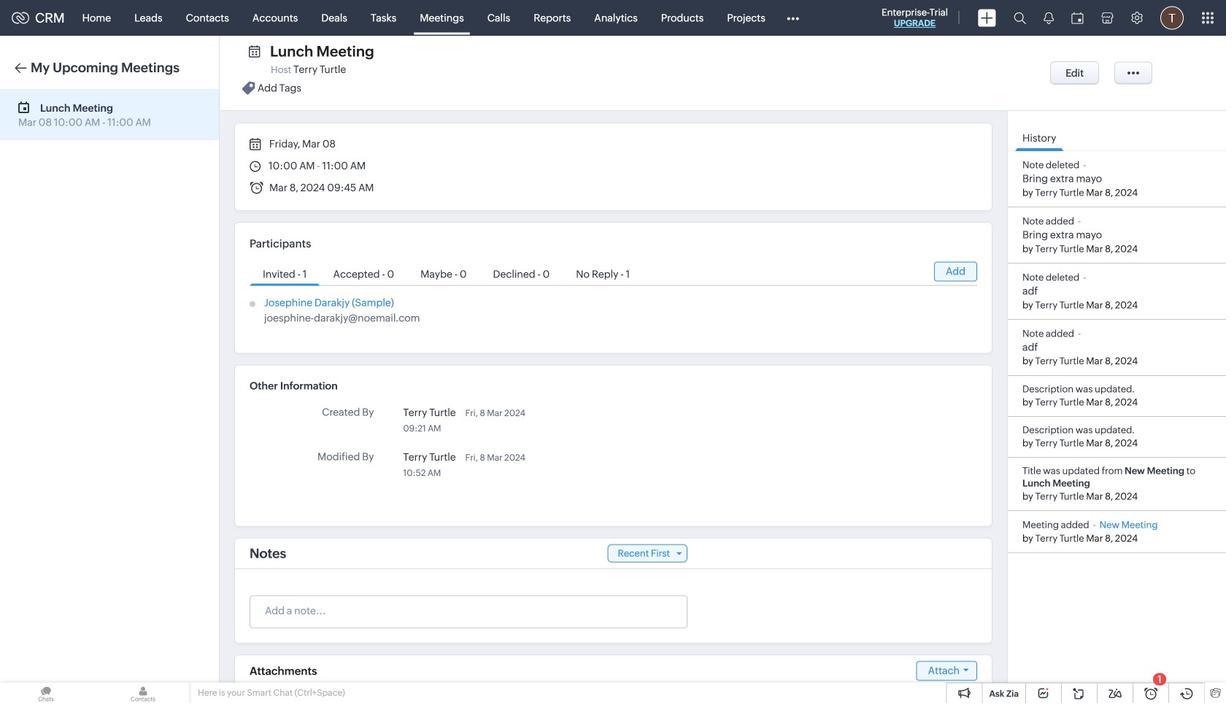 Task type: locate. For each thing, give the bounding box(es) containing it.
profile image
[[1161, 6, 1185, 30]]

search element
[[1006, 0, 1036, 36]]

logo image
[[12, 12, 29, 24]]

signals element
[[1036, 0, 1063, 36]]

create menu element
[[970, 0, 1006, 35]]

None button
[[1051, 61, 1100, 85]]

Other Modules field
[[778, 6, 809, 30]]

calendar image
[[1072, 12, 1085, 24]]



Task type: describe. For each thing, give the bounding box(es) containing it.
profile element
[[1152, 0, 1193, 35]]

chats image
[[0, 683, 92, 703]]

signals image
[[1044, 12, 1055, 24]]

contacts image
[[97, 683, 189, 703]]

Add a note... field
[[250, 604, 686, 618]]

search image
[[1014, 12, 1027, 24]]

create menu image
[[979, 9, 997, 27]]



Task type: vqa. For each thing, say whether or not it's contained in the screenshot.
Search icon
yes



